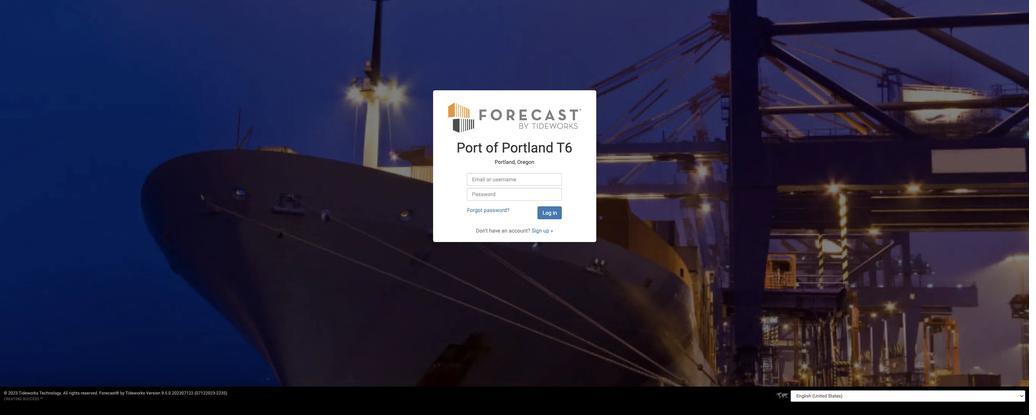 Task type: locate. For each thing, give the bounding box(es) containing it.
2 tideworks from the left
[[125, 391, 145, 396]]

forecast® by tideworks image
[[448, 102, 581, 133]]

tideworks up success
[[19, 391, 38, 396]]

have
[[489, 228, 501, 234]]

1 tideworks from the left
[[19, 391, 38, 396]]

forgot
[[467, 207, 483, 213]]

1 horizontal spatial tideworks
[[125, 391, 145, 396]]

2235)
[[216, 391, 227, 396]]

success
[[23, 397, 39, 401]]

don't
[[476, 228, 488, 234]]

in
[[553, 210, 557, 216]]

by
[[120, 391, 125, 396]]

forgot password? link
[[467, 207, 510, 213]]

account?
[[509, 228, 531, 234]]

creating
[[4, 397, 22, 401]]

forecast®
[[99, 391, 119, 396]]

log in button
[[538, 206, 562, 219]]

tideworks right 'by'
[[125, 391, 145, 396]]

sign up » link
[[532, 228, 553, 234]]

»
[[551, 228, 553, 234]]

9.5.0.202307122
[[162, 391, 194, 396]]

tideworks
[[19, 391, 38, 396], [125, 391, 145, 396]]

t6
[[557, 140, 573, 156]]

technology.
[[39, 391, 62, 396]]

0 horizontal spatial tideworks
[[19, 391, 38, 396]]

port of portland t6 portland, oregon
[[457, 140, 573, 165]]

portland
[[502, 140, 554, 156]]

portland,
[[495, 159, 516, 165]]

(07122023-
[[195, 391, 216, 396]]



Task type: vqa. For each thing, say whether or not it's contained in the screenshot.
signed
no



Task type: describe. For each thing, give the bounding box(es) containing it.
© 2023 tideworks technology. all rights reserved. forecast® by tideworks version 9.5.0.202307122 (07122023-2235) creating success ℠
[[4, 391, 227, 401]]

reserved.
[[81, 391, 98, 396]]

sign
[[532, 228, 542, 234]]

up
[[544, 228, 550, 234]]

Password password field
[[467, 188, 562, 201]]

version
[[146, 391, 160, 396]]

an
[[502, 228, 508, 234]]

forgot password? log in
[[467, 207, 557, 216]]

all
[[63, 391, 68, 396]]

of
[[486, 140, 499, 156]]

rights
[[69, 391, 80, 396]]

©
[[4, 391, 7, 396]]

port
[[457, 140, 483, 156]]

℠
[[40, 397, 43, 401]]

log
[[543, 210, 552, 216]]

password?
[[484, 207, 510, 213]]

don't have an account? sign up »
[[476, 228, 553, 234]]

2023
[[8, 391, 18, 396]]

oregon
[[518, 159, 535, 165]]

Email or username text field
[[467, 173, 562, 186]]



